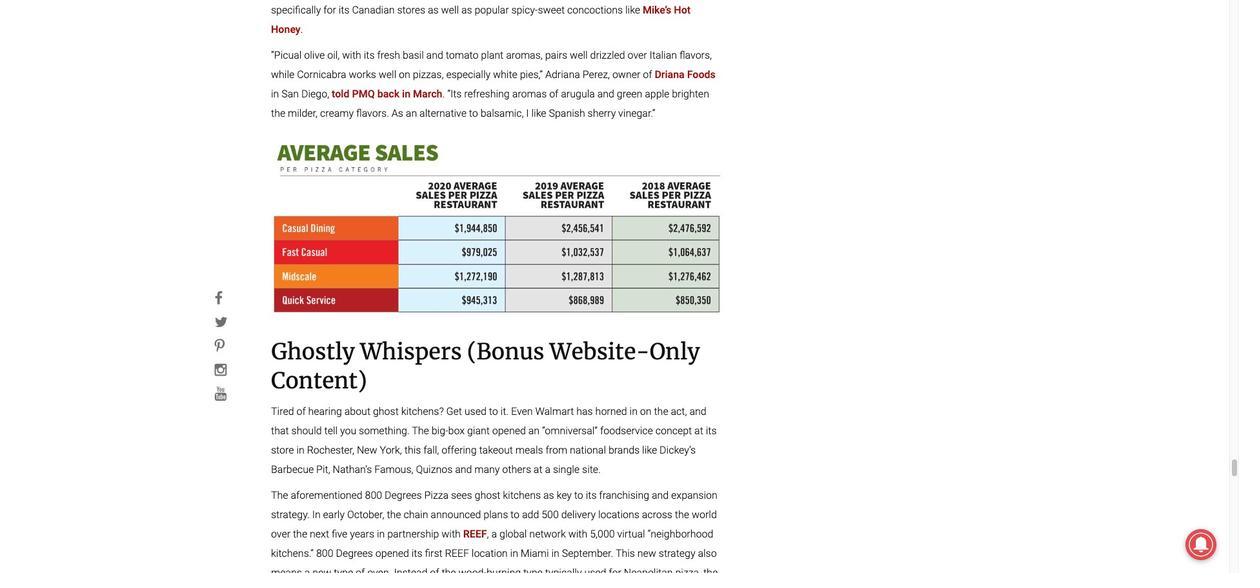 Task type: describe. For each thing, give the bounding box(es) containing it.
an inside the . "its refreshing aromas of arugula and green apple brighten the milder, creamy flavors. as an alternative to balsamic, i like spanish sherry vinegar."
[[406, 107, 417, 120]]

basil
[[403, 49, 424, 61]]

location
[[472, 547, 508, 560]]

brands
[[609, 444, 640, 456]]

(bonus
[[467, 338, 545, 365]]

2 vertical spatial well
[[379, 69, 397, 81]]

network
[[530, 528, 566, 540]]

the inside tired of hearing about ghost kitchens? get used to it. even walmart has horned in on the act, and that should tell you something. the big-box giant opened an "omniversal" foodservice concept at its store in rochester, new york, this fall, offering takeout meals from national brands like dickey's barbecue pit, nathan's famous, quiznos and many others at a single site.
[[654, 405, 669, 418]]

its inside "picual olive oil, with its fresh basil and tomato plant aromas, pairs well drizzled over italian flavors, while cornicabra works well on pizzas, especially white pies," adriana perez, owner of
[[364, 49, 375, 61]]

sees
[[451, 489, 472, 502]]

of left oven.
[[356, 567, 365, 573]]

balsamic,
[[481, 107, 524, 120]]

canadian
[[352, 4, 395, 16]]

years
[[350, 528, 375, 540]]

popular
[[475, 4, 509, 16]]

wood-
[[459, 567, 487, 573]]

typically
[[545, 567, 582, 573]]

big-
[[432, 425, 448, 437]]

partnership
[[388, 528, 439, 540]]

its inside tired of hearing about ghost kitchens? get used to it. even walmart has horned in on the act, and that should tell you something. the big-box giant opened an "omniversal" foodservice concept at its store in rochester, new york, this fall, offering takeout meals from national brands like dickey's barbecue pit, nathan's famous, quiznos and many others at a single site.
[[706, 425, 717, 437]]

, a global network with 5,000 virtual "neighborhood kitchens." 800 degrees opened its first reef location in miami in september. this new strategy also means a new type of oven. instead of the wood-burning type typically used for neapolitan pizza, t
[[271, 528, 718, 573]]

across
[[642, 509, 673, 521]]

opened inside tired of hearing about ghost kitchens? get used to it. even walmart has horned in on the act, and that should tell you something. the big-box giant opened an "omniversal" foodservice concept at its store in rochester, new york, this fall, offering takeout meals from national brands like dickey's barbecue pit, nathan's famous, quiznos and many others at a single site.
[[492, 425, 526, 437]]

in right 'back'
[[402, 88, 411, 100]]

1 horizontal spatial like
[[626, 4, 641, 16]]

drizzled
[[590, 49, 625, 61]]

1 horizontal spatial a
[[492, 528, 497, 540]]

strategy.
[[271, 509, 310, 521]]

800 inside , a global network with 5,000 virtual "neighborhood kitchens." 800 degrees opened its first reef location in miami in september. this new strategy also means a new type of oven. instead of the wood-burning type typically used for neapolitan pizza, t
[[316, 547, 333, 560]]

kitchens?
[[401, 405, 444, 418]]

should
[[292, 425, 322, 437]]

as inside the aforementioned 800 degrees pizza sees ghost kitchens as key to its franchising and expansion strategy. in early october, the chain announced plans to add 500 delivery locations across the world over the next five years in partnership with
[[544, 489, 554, 502]]

of inside the . "its refreshing aromas of arugula and green apple brighten the milder, creamy flavors. as an alternative to balsamic, i like spanish sherry vinegar."
[[550, 88, 559, 100]]

pmq
[[352, 88, 375, 100]]

tired
[[271, 405, 294, 418]]

announced
[[431, 509, 481, 521]]

new
[[357, 444, 377, 456]]

. for . "its refreshing aromas of arugula and green apple brighten the milder, creamy flavors. as an alternative to balsamic, i like spanish sherry vinegar."
[[443, 88, 445, 100]]

5,000
[[590, 528, 615, 540]]

website-
[[550, 338, 650, 365]]

reef inside , a global network with 5,000 virtual "neighborhood kitchens." 800 degrees opened its first reef location in miami in september. this new strategy also means a new type of oven. instead of the wood-burning type typically used for neapolitan pizza, t
[[445, 547, 469, 560]]

sherry
[[588, 107, 616, 120]]

its inside the aforementioned 800 degrees pizza sees ghost kitchens as key to its franchising and expansion strategy. in early october, the chain announced plans to add 500 delivery locations across the world over the next five years in partnership with
[[586, 489, 597, 502]]

aromas,
[[506, 49, 543, 61]]

early
[[323, 509, 345, 521]]

an inside tired of hearing about ghost kitchens? get used to it. even walmart has horned in on the act, and that should tell you something. the big-box giant opened an "omniversal" foodservice concept at its store in rochester, new york, this fall, offering takeout meals from national brands like dickey's barbecue pit, nathan's famous, quiznos and many others at a single site.
[[529, 425, 540, 437]]

content)
[[271, 367, 367, 394]]

ghost inside the aforementioned 800 degrees pizza sees ghost kitchens as key to its franchising and expansion strategy. in early october, the chain announced plans to add 500 delivery locations across the world over the next five years in partnership with
[[475, 489, 501, 502]]

works
[[349, 69, 376, 81]]

many
[[475, 463, 500, 476]]

"its
[[447, 88, 462, 100]]

quiznos
[[416, 463, 453, 476]]

add
[[522, 509, 539, 521]]

national
[[570, 444, 606, 456]]

ghostly
[[271, 338, 355, 365]]

five
[[332, 528, 348, 540]]

1 horizontal spatial at
[[695, 425, 704, 437]]

pizza,
[[676, 567, 701, 573]]

hot
[[674, 4, 691, 16]]

tired of hearing about ghost kitchens? get used to it. even walmart has horned in on the act, and that should tell you something. the big-box giant opened an "omniversal" foodservice concept at its store in rochester, new york, this fall, offering takeout meals from national brands like dickey's barbecue pit, nathan's famous, quiznos and many others at a single site.
[[271, 405, 717, 476]]

cornicabra
[[297, 69, 346, 81]]

as
[[392, 107, 403, 120]]

ghost inside tired of hearing about ghost kitchens? get used to it. even walmart has horned in on the act, and that should tell you something. the big-box giant opened an "omniversal" foodservice concept at its store in rochester, new york, this fall, offering takeout meals from national brands like dickey's barbecue pit, nathan's famous, quiznos and many others at a single site.
[[373, 405, 399, 418]]

pinterest p image
[[215, 340, 225, 354]]

something.
[[359, 425, 410, 437]]

0 vertical spatial reef
[[463, 528, 487, 540]]

delivery
[[561, 509, 596, 521]]

of down first
[[430, 567, 439, 573]]

driana foods link
[[655, 69, 716, 81]]

to left add
[[511, 509, 520, 521]]

the left next
[[293, 528, 307, 540]]

i
[[526, 107, 529, 120]]

walmart
[[536, 405, 574, 418]]

told
[[332, 88, 350, 100]]

pit,
[[316, 463, 330, 476]]

of inside "picual olive oil, with its fresh basil and tomato plant aromas, pairs well drizzled over italian flavors, while cornicabra works well on pizzas, especially white pies," adriana perez, owner of
[[643, 69, 652, 81]]

arugula
[[561, 88, 595, 100]]

vinegar."
[[619, 107, 656, 120]]

dickey's
[[660, 444, 696, 456]]

facebook image
[[215, 292, 223, 306]]

pizza
[[424, 489, 449, 502]]

you
[[340, 425, 357, 437]]

famous,
[[375, 463, 414, 476]]

0 horizontal spatial new
[[313, 567, 331, 573]]

"neighborhood
[[648, 528, 714, 540]]

sweet
[[538, 4, 565, 16]]

the left chain
[[387, 509, 401, 521]]

0 horizontal spatial a
[[305, 567, 310, 573]]

in left san
[[271, 88, 279, 100]]

over inside the aforementioned 800 degrees pizza sees ghost kitchens as key to its franchising and expansion strategy. in early october, the chain announced plans to add 500 delivery locations across the world over the next five years in partnership with
[[271, 528, 291, 540]]

like inside tired of hearing about ghost kitchens? get used to it. even walmart has horned in on the act, and that should tell you something. the big-box giant opened an "omniversal" foodservice concept at its store in rochester, new york, this fall, offering takeout meals from national brands like dickey's barbecue pit, nathan's famous, quiznos and many others at a single site.
[[642, 444, 657, 456]]

used inside , a global network with 5,000 virtual "neighborhood kitchens." 800 degrees opened its first reef location in miami in september. this new strategy also means a new type of oven. instead of the wood-burning type typically used for neapolitan pizza, t
[[585, 567, 607, 573]]

0 horizontal spatial at
[[534, 463, 543, 476]]

driana
[[655, 69, 685, 81]]

1 horizontal spatial as
[[462, 4, 472, 16]]

fresh
[[377, 49, 400, 61]]

miami
[[521, 547, 549, 560]]

in
[[312, 509, 321, 521]]

this
[[616, 547, 635, 560]]

first
[[425, 547, 443, 560]]

mike's hot honey link
[[271, 4, 691, 36]]

plant
[[481, 49, 504, 61]]

0 vertical spatial well
[[441, 4, 459, 16]]

and inside the aforementioned 800 degrees pizza sees ghost kitchens as key to its franchising and expansion strategy. in early october, the chain announced plans to add 500 delivery locations across the world over the next five years in partnership with
[[652, 489, 669, 502]]

the inside tired of hearing about ghost kitchens? get used to it. even walmart has horned in on the act, and that should tell you something. the big-box giant opened an "omniversal" foodservice concept at its store in rochester, new york, this fall, offering takeout meals from national brands like dickey's barbecue pit, nathan's famous, quiznos and many others at a single site.
[[412, 425, 429, 437]]

reef link
[[463, 528, 487, 540]]

san
[[282, 88, 299, 100]]

0 horizontal spatial as
[[428, 4, 439, 16]]

pairs
[[545, 49, 568, 61]]

0 vertical spatial for
[[324, 4, 336, 16]]

mike's
[[643, 4, 672, 16]]

diego,
[[301, 88, 329, 100]]

adriana
[[546, 69, 580, 81]]

,
[[487, 528, 489, 540]]

with inside the aforementioned 800 degrees pizza sees ghost kitchens as key to its franchising and expansion strategy. in early october, the chain announced plans to add 500 delivery locations across the world over the next five years in partnership with
[[442, 528, 461, 540]]

specifically
[[271, 4, 321, 16]]

and right "act,"
[[690, 405, 707, 418]]



Task type: vqa. For each thing, say whether or not it's contained in the screenshot.
"a" within , A Global Network With 5,000 Virtual "Neighborhood Kitchens." 800 Degrees Opened Its First Reef Location In Miami In September. This New Strategy Als
no



Task type: locate. For each thing, give the bounding box(es) containing it.
strategy
[[659, 547, 696, 560]]

neapolitan
[[624, 567, 673, 573]]

1 horizontal spatial degrees
[[385, 489, 422, 502]]

1 horizontal spatial for
[[609, 567, 622, 573]]

the aforementioned 800 degrees pizza sees ghost kitchens as key to its franchising and expansion strategy. in early october, the chain announced plans to add 500 delivery locations across the world over the next five years in partnership with
[[271, 489, 718, 540]]

1 horizontal spatial .
[[443, 88, 445, 100]]

1 type from the left
[[334, 567, 353, 573]]

2 horizontal spatial a
[[545, 463, 551, 476]]

. left "its
[[443, 88, 445, 100]]

1 vertical spatial 800
[[316, 547, 333, 560]]

and inside "picual olive oil, with its fresh basil and tomato plant aromas, pairs well drizzled over italian flavors, while cornicabra works well on pizzas, especially white pies," adriana perez, owner of
[[427, 49, 443, 61]]

degrees
[[385, 489, 422, 502], [336, 547, 373, 560]]

an up meals
[[529, 425, 540, 437]]

an right 'as'
[[406, 107, 417, 120]]

to right key
[[574, 489, 583, 502]]

well right stores
[[441, 4, 459, 16]]

and
[[427, 49, 443, 61], [598, 88, 615, 100], [690, 405, 707, 418], [455, 463, 472, 476], [652, 489, 669, 502]]

0 vertical spatial an
[[406, 107, 417, 120]]

with inside , a global network with 5,000 virtual "neighborhood kitchens." 800 degrees opened its first reef location in miami in september. this new strategy also means a new type of oven. instead of the wood-burning type typically used for neapolitan pizza, t
[[569, 528, 588, 540]]

its left the fresh
[[364, 49, 375, 61]]

degrees up chain
[[385, 489, 422, 502]]

1 horizontal spatial with
[[442, 528, 461, 540]]

0 vertical spatial like
[[626, 4, 641, 16]]

like inside the . "its refreshing aromas of arugula and green apple brighten the milder, creamy flavors. as an alternative to balsamic, i like spanish sherry vinegar."
[[532, 107, 547, 120]]

the down first
[[442, 567, 456, 573]]

1 horizontal spatial type
[[524, 567, 543, 573]]

pies,"
[[520, 69, 543, 81]]

for down this
[[609, 567, 622, 573]]

a right ,
[[492, 528, 497, 540]]

the
[[271, 107, 285, 120], [654, 405, 669, 418], [387, 509, 401, 521], [675, 509, 690, 521], [293, 528, 307, 540], [442, 567, 456, 573]]

0 vertical spatial on
[[399, 69, 411, 81]]

1 vertical spatial degrees
[[336, 547, 373, 560]]

0 horizontal spatial like
[[532, 107, 547, 120]]

degrees inside the aforementioned 800 degrees pizza sees ghost kitchens as key to its franchising and expansion strategy. in early october, the chain announced plans to add 500 delivery locations across the world over the next five years in partnership with
[[385, 489, 422, 502]]

the left "act,"
[[654, 405, 669, 418]]

kitchens
[[503, 489, 541, 502]]

on down 'basil'
[[399, 69, 411, 81]]

. for .
[[301, 23, 303, 36]]

especially
[[446, 69, 491, 81]]

its inside , a global network with 5,000 virtual "neighborhood kitchens." 800 degrees opened its first reef location in miami in september. this new strategy also means a new type of oven. instead of the wood-burning type typically used for neapolitan pizza, t
[[412, 547, 423, 560]]

meals
[[516, 444, 543, 456]]

of right tired
[[297, 405, 306, 418]]

york,
[[380, 444, 402, 456]]

1 horizontal spatial ghost
[[475, 489, 501, 502]]

1 vertical spatial the
[[271, 489, 288, 502]]

0 horizontal spatial the
[[271, 489, 288, 502]]

over inside "picual olive oil, with its fresh basil and tomato plant aromas, pairs well drizzled over italian flavors, while cornicabra works well on pizzas, especially white pies," adriana perez, owner of
[[628, 49, 647, 61]]

ghost up something.
[[373, 405, 399, 418]]

like right "i"
[[532, 107, 547, 120]]

nathan's
[[333, 463, 372, 476]]

only
[[650, 338, 700, 365]]

0 horizontal spatial .
[[301, 23, 303, 36]]

on inside tired of hearing about ghost kitchens? get used to it. even walmart has horned in on the act, and that should tell you something. the big-box giant opened an "omniversal" foodservice concept at its store in rochester, new york, this fall, offering takeout meals from national brands like dickey's barbecue pit, nathan's famous, quiznos and many others at a single site.
[[640, 405, 652, 418]]

1 vertical spatial at
[[534, 463, 543, 476]]

for inside , a global network with 5,000 virtual "neighborhood kitchens." 800 degrees opened its first reef location in miami in september. this new strategy also means a new type of oven. instead of the wood-burning type typically used for neapolitan pizza, t
[[609, 567, 622, 573]]

a inside tired of hearing about ghost kitchens? get used to it. even walmart has horned in on the act, and that should tell you something. the big-box giant opened an "omniversal" foodservice concept at its store in rochester, new york, this fall, offering takeout meals from national brands like dickey's barbecue pit, nathan's famous, quiznos and many others at a single site.
[[545, 463, 551, 476]]

and up pizzas,
[[427, 49, 443, 61]]

1 vertical spatial over
[[271, 528, 291, 540]]

aromas
[[512, 88, 547, 100]]

. down specifically
[[301, 23, 303, 36]]

used up giant
[[465, 405, 487, 418]]

offering
[[442, 444, 477, 456]]

well right the pairs at the left of the page
[[570, 49, 588, 61]]

march
[[413, 88, 443, 100]]

0 vertical spatial .
[[301, 23, 303, 36]]

means
[[271, 567, 302, 573]]

1 horizontal spatial an
[[529, 425, 540, 437]]

the inside , a global network with 5,000 virtual "neighborhood kitchens." 800 degrees opened its first reef location in miami in september. this new strategy also means a new type of oven. instead of the wood-burning type typically used for neapolitan pizza, t
[[442, 567, 456, 573]]

at right concept
[[695, 425, 704, 437]]

concept
[[656, 425, 692, 437]]

0 horizontal spatial an
[[406, 107, 417, 120]]

over
[[628, 49, 647, 61], [271, 528, 291, 540]]

500
[[542, 509, 559, 521]]

0 horizontal spatial type
[[334, 567, 353, 573]]

in right "store" on the bottom
[[297, 444, 305, 456]]

mike's hot honey
[[271, 4, 691, 36]]

foods
[[687, 69, 716, 81]]

opened inside , a global network with 5,000 virtual "neighborhood kitchens." 800 degrees opened its first reef location in miami in september. this new strategy also means a new type of oven. instead of the wood-burning type typically used for neapolitan pizza, t
[[376, 547, 409, 560]]

green
[[617, 88, 643, 100]]

twitter image
[[215, 316, 228, 330]]

2 vertical spatial like
[[642, 444, 657, 456]]

key
[[557, 489, 572, 502]]

over up owner
[[628, 49, 647, 61]]

to down refreshing
[[469, 107, 478, 120]]

reef up wood-
[[445, 547, 469, 560]]

flavors,
[[680, 49, 712, 61]]

1 horizontal spatial over
[[628, 49, 647, 61]]

milder,
[[288, 107, 318, 120]]

and up across
[[652, 489, 669, 502]]

1 vertical spatial .
[[443, 88, 445, 100]]

2 vertical spatial a
[[305, 567, 310, 573]]

opened down it.
[[492, 425, 526, 437]]

takeout
[[479, 444, 513, 456]]

its left first
[[412, 547, 423, 560]]

with right oil,
[[342, 49, 361, 61]]

0 horizontal spatial opened
[[376, 547, 409, 560]]

in up typically
[[552, 547, 560, 560]]

2 horizontal spatial as
[[544, 489, 554, 502]]

with down delivery
[[569, 528, 588, 540]]

0 horizontal spatial on
[[399, 69, 411, 81]]

opened up oven.
[[376, 547, 409, 560]]

white
[[493, 69, 518, 81]]

reef up the location
[[463, 528, 487, 540]]

1 horizontal spatial 800
[[365, 489, 382, 502]]

ghost up plans
[[475, 489, 501, 502]]

in right years
[[377, 528, 385, 540]]

used down september. at the bottom of page
[[585, 567, 607, 573]]

like right brands
[[642, 444, 657, 456]]

the inside the aforementioned 800 degrees pizza sees ghost kitchens as key to its franchising and expansion strategy. in early october, the chain announced plans to add 500 delivery locations across the world over the next five years in partnership with
[[271, 489, 288, 502]]

0 vertical spatial used
[[465, 405, 487, 418]]

800 down next
[[316, 547, 333, 560]]

1 vertical spatial used
[[585, 567, 607, 573]]

told pmq back in march link
[[332, 88, 443, 100]]

pizzas,
[[413, 69, 444, 81]]

to inside tired of hearing about ghost kitchens? get used to it. even walmart has horned in on the act, and that should tell you something. the big-box giant opened an "omniversal" foodservice concept at its store in rochester, new york, this fall, offering takeout meals from national brands like dickey's barbecue pit, nathan's famous, quiznos and many others at a single site.
[[489, 405, 498, 418]]

on up foodservice on the bottom
[[640, 405, 652, 418]]

1 vertical spatial new
[[313, 567, 331, 573]]

the up "neighborhood
[[675, 509, 690, 521]]

instagram image
[[215, 363, 227, 378]]

1 vertical spatial like
[[532, 107, 547, 120]]

fall,
[[424, 444, 439, 456]]

1 vertical spatial on
[[640, 405, 652, 418]]

next
[[310, 528, 329, 540]]

as right stores
[[428, 4, 439, 16]]

with inside "picual olive oil, with its fresh basil and tomato plant aromas, pairs well drizzled over italian flavors, while cornicabra works well on pizzas, especially white pies," adriana perez, owner of
[[342, 49, 361, 61]]

at down meals
[[534, 463, 543, 476]]

degrees down years
[[336, 547, 373, 560]]

used
[[465, 405, 487, 418], [585, 567, 607, 573]]

giant
[[467, 425, 490, 437]]

0 vertical spatial a
[[545, 463, 551, 476]]

. "its refreshing aromas of arugula and green apple brighten the milder, creamy flavors. as an alternative to balsamic, i like spanish sherry vinegar."
[[271, 88, 709, 120]]

that
[[271, 425, 289, 437]]

rochester,
[[307, 444, 355, 456]]

new down kitchens."
[[313, 567, 331, 573]]

0 vertical spatial ghost
[[373, 405, 399, 418]]

1 horizontal spatial on
[[640, 405, 652, 418]]

its up delivery
[[586, 489, 597, 502]]

"picual
[[271, 49, 302, 61]]

the
[[412, 425, 429, 437], [271, 489, 288, 502]]

as
[[428, 4, 439, 16], [462, 4, 472, 16], [544, 489, 554, 502]]

type
[[334, 567, 353, 573], [524, 567, 543, 573]]

on inside "picual olive oil, with its fresh basil and tomato plant aromas, pairs well drizzled over italian flavors, while cornicabra works well on pizzas, especially white pies," adriana perez, owner of
[[399, 69, 411, 81]]

over down 'strategy.'
[[271, 528, 291, 540]]

of down adriana
[[550, 88, 559, 100]]

in up foodservice on the bottom
[[630, 405, 638, 418]]

oven.
[[367, 567, 392, 573]]

in down global
[[510, 547, 518, 560]]

used inside tired of hearing about ghost kitchens? get used to it. even walmart has horned in on the act, and that should tell you something. the big-box giant opened an "omniversal" foodservice concept at its store in rochester, new york, this fall, offering takeout meals from national brands like dickey's barbecue pit, nathan's famous, quiznos and many others at a single site.
[[465, 405, 487, 418]]

800 up october,
[[365, 489, 382, 502]]

0 vertical spatial 800
[[365, 489, 382, 502]]

2 type from the left
[[524, 567, 543, 573]]

0 vertical spatial degrees
[[385, 489, 422, 502]]

burning
[[487, 567, 521, 573]]

plans
[[484, 509, 508, 521]]

0 vertical spatial the
[[412, 425, 429, 437]]

aforementioned
[[291, 489, 363, 502]]

0 vertical spatial opened
[[492, 425, 526, 437]]

0 horizontal spatial over
[[271, 528, 291, 540]]

0 vertical spatial at
[[695, 425, 704, 437]]

0 horizontal spatial used
[[465, 405, 487, 418]]

driana foods
[[655, 69, 716, 81]]

concoctions
[[568, 4, 623, 16]]

degrees inside , a global network with 5,000 virtual "neighborhood kitchens." 800 degrees opened its first reef location in miami in september. this new strategy also means a new type of oven. instead of the wood-burning type typically used for neapolitan pizza, t
[[336, 547, 373, 560]]

type left oven.
[[334, 567, 353, 573]]

in san diego, told pmq back in march
[[271, 88, 443, 100]]

and up the sherry
[[598, 88, 615, 100]]

1 vertical spatial reef
[[445, 547, 469, 560]]

1 vertical spatial an
[[529, 425, 540, 437]]

0 vertical spatial over
[[628, 49, 647, 61]]

and down offering
[[455, 463, 472, 476]]

the up 'strategy.'
[[271, 489, 288, 502]]

to left it.
[[489, 405, 498, 418]]

global
[[500, 528, 527, 540]]

honey
[[271, 23, 301, 36]]

oil,
[[327, 49, 340, 61]]

with down announced
[[442, 528, 461, 540]]

of
[[643, 69, 652, 81], [550, 88, 559, 100], [297, 405, 306, 418], [356, 567, 365, 573], [430, 567, 439, 573]]

instead
[[394, 567, 428, 573]]

0 horizontal spatial ghost
[[373, 405, 399, 418]]

the down san
[[271, 107, 285, 120]]

its right concept
[[706, 425, 717, 437]]

foodservice
[[600, 425, 653, 437]]

chain
[[404, 509, 428, 521]]

others
[[503, 463, 531, 476]]

to inside the . "its refreshing aromas of arugula and green apple brighten the milder, creamy flavors. as an alternative to balsamic, i like spanish sherry vinegar."
[[469, 107, 478, 120]]

0 vertical spatial new
[[638, 547, 657, 560]]

type down miami
[[524, 567, 543, 573]]

1 vertical spatial for
[[609, 567, 622, 573]]

with
[[342, 49, 361, 61], [442, 528, 461, 540], [569, 528, 588, 540]]

expansion
[[671, 489, 718, 502]]

store
[[271, 444, 294, 456]]

kitchens."
[[271, 547, 314, 560]]

well
[[441, 4, 459, 16], [570, 49, 588, 61], [379, 69, 397, 81]]

the inside the . "its refreshing aromas of arugula and green apple brighten the milder, creamy flavors. as an alternative to balsamic, i like spanish sherry vinegar."
[[271, 107, 285, 120]]

as left key
[[544, 489, 554, 502]]

1 vertical spatial opened
[[376, 547, 409, 560]]

new up neapolitan
[[638, 547, 657, 560]]

a left 'single'
[[545, 463, 551, 476]]

1 vertical spatial well
[[570, 49, 588, 61]]

whispers
[[360, 338, 462, 365]]

0 horizontal spatial degrees
[[336, 547, 373, 560]]

like left mike's
[[626, 4, 641, 16]]

well up told pmq back in march link
[[379, 69, 397, 81]]

1 horizontal spatial the
[[412, 425, 429, 437]]

act,
[[671, 405, 687, 418]]

for right specifically
[[324, 4, 336, 16]]

like
[[626, 4, 641, 16], [532, 107, 547, 120], [642, 444, 657, 456]]

. inside the . "its refreshing aromas of arugula and green apple brighten the milder, creamy flavors. as an alternative to balsamic, i like spanish sherry vinegar."
[[443, 88, 445, 100]]

2 horizontal spatial like
[[642, 444, 657, 456]]

in
[[271, 88, 279, 100], [402, 88, 411, 100], [630, 405, 638, 418], [297, 444, 305, 456], [377, 528, 385, 540], [510, 547, 518, 560], [552, 547, 560, 560]]

0 horizontal spatial for
[[324, 4, 336, 16]]

800
[[365, 489, 382, 502], [316, 547, 333, 560]]

0 horizontal spatial with
[[342, 49, 361, 61]]

1 horizontal spatial well
[[441, 4, 459, 16]]

1 horizontal spatial opened
[[492, 425, 526, 437]]

1 vertical spatial a
[[492, 528, 497, 540]]

2 horizontal spatial with
[[569, 528, 588, 540]]

september.
[[562, 547, 614, 560]]

of inside tired of hearing about ghost kitchens? get used to it. even walmart has horned in on the act, and that should tell you something. the big-box giant opened an "omniversal" foodservice concept at its store in rochester, new york, this fall, offering takeout meals from national brands like dickey's barbecue pit, nathan's famous, quiznos and many others at a single site.
[[297, 405, 306, 418]]

0 horizontal spatial 800
[[316, 547, 333, 560]]

"omniversal"
[[542, 425, 598, 437]]

1 horizontal spatial used
[[585, 567, 607, 573]]

in inside the aforementioned 800 degrees pizza sees ghost kitchens as key to its franchising and expansion strategy. in early october, the chain announced plans to add 500 delivery locations across the world over the next five years in partnership with
[[377, 528, 385, 540]]

october,
[[347, 509, 384, 521]]

and inside the . "its refreshing aromas of arugula and green apple brighten the milder, creamy flavors. as an alternative to balsamic, i like spanish sherry vinegar."
[[598, 88, 615, 100]]

has
[[577, 405, 593, 418]]

of right owner
[[643, 69, 652, 81]]

an
[[406, 107, 417, 120], [529, 425, 540, 437]]

barbecue
[[271, 463, 314, 476]]

0 horizontal spatial well
[[379, 69, 397, 81]]

1 horizontal spatial new
[[638, 547, 657, 560]]

its left the canadian
[[339, 4, 350, 16]]

2 horizontal spatial well
[[570, 49, 588, 61]]

perez,
[[583, 69, 610, 81]]

olive
[[304, 49, 325, 61]]

a right means
[[305, 567, 310, 573]]

800 inside the aforementioned 800 degrees pizza sees ghost kitchens as key to its franchising and expansion strategy. in early october, the chain announced plans to add 500 delivery locations across the world over the next five years in partnership with
[[365, 489, 382, 502]]

as left popular
[[462, 4, 472, 16]]

1 vertical spatial ghost
[[475, 489, 501, 502]]

the left "big-"
[[412, 425, 429, 437]]

youtube image
[[215, 387, 227, 402]]



